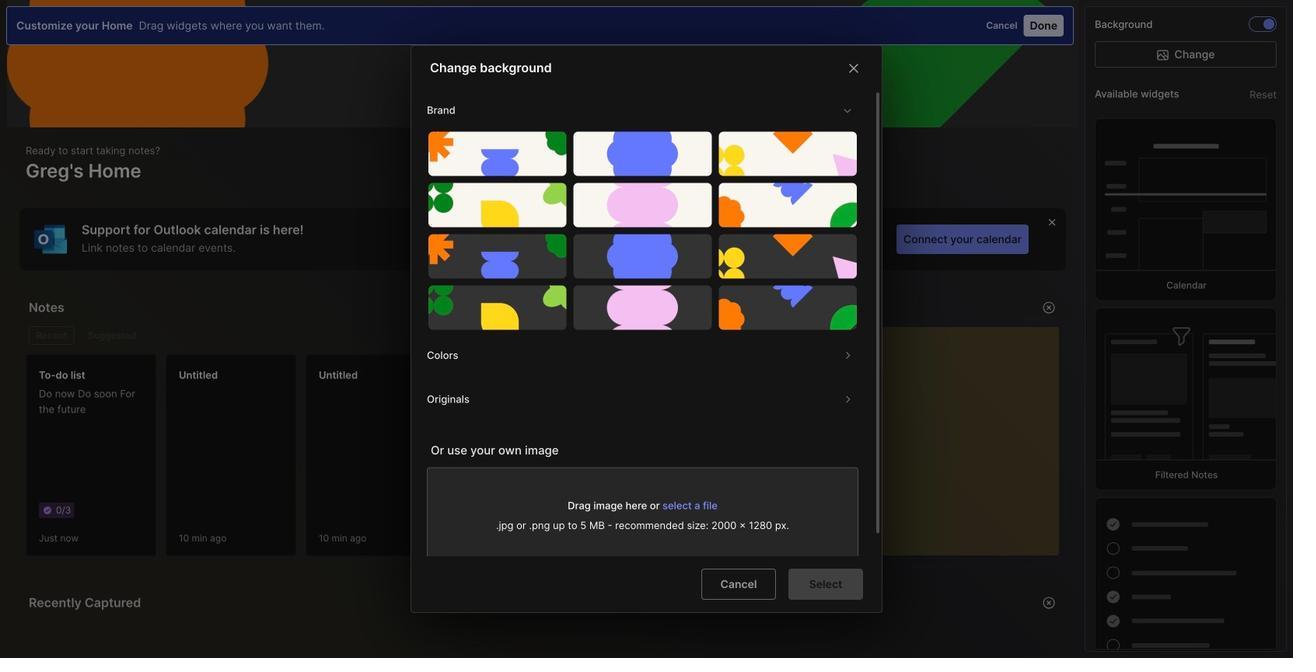 Task type: describe. For each thing, give the bounding box(es) containing it.
close image
[[844, 59, 863, 78]]



Task type: vqa. For each thing, say whether or not it's contained in the screenshot.
close icon
yes



Task type: locate. For each thing, give the bounding box(es) containing it.
edit widget title image
[[816, 300, 832, 316]]



